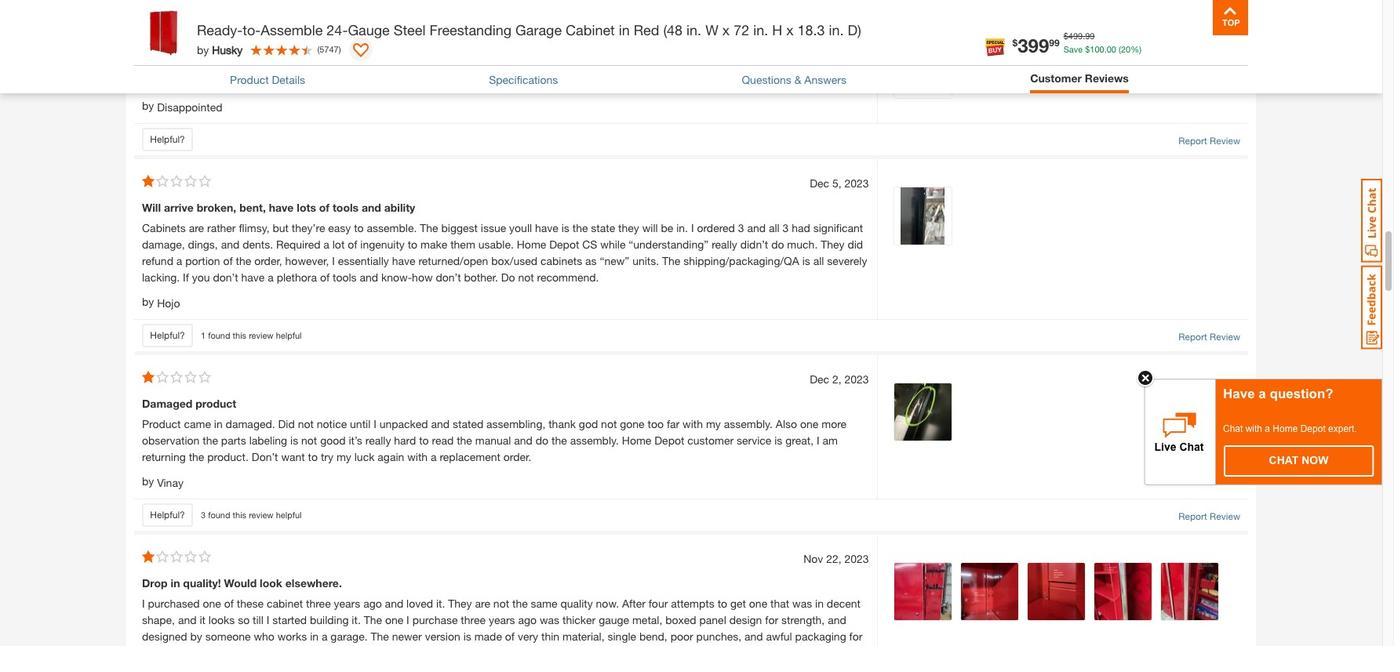Task type: describe. For each thing, give the bounding box(es) containing it.
i up shape,
[[142, 597, 145, 610]]

0 horizontal spatial 3
[[201, 510, 206, 520]]

i up newer
[[407, 614, 409, 627]]

ordered
[[697, 221, 735, 235]]

and up didn't
[[747, 221, 766, 235]]

luck
[[354, 450, 375, 464]]

expert.
[[1329, 424, 1357, 435]]

the left facts
[[233, 75, 248, 88]]

gone
[[620, 417, 645, 431]]

1 vertical spatial .
[[1105, 44, 1107, 54]]

0 vertical spatial for
[[765, 614, 779, 627]]

to left make
[[408, 238, 418, 251]]

18.3
[[798, 21, 825, 38]]

1 horizontal spatial with
[[683, 417, 703, 431]]

in. inside will arrive broken, bent, have lots of tools and ability cabinets are rather flimsy, but they're easy to assemble. the biggest issue youll have is the state they will be in. i ordered 3 and all 3 had significant damage, dings, and dents. required a lot of ingenuity to make them usable. home depot cs while "understanding" really didn't do much. they did refund a portion of the order, however, i essentially have returned/open box/used cabinets as "new" units. the shipping/packaging/qa is all severely lacking. if you don't have a plethora of tools and know-how don't bother. do not recommend.
[[677, 221, 688, 235]]

not right god
[[601, 417, 617, 431]]

jan
[[812, 30, 829, 43]]

design
[[729, 614, 762, 627]]

recommend.
[[537, 271, 599, 284]]

top button
[[1213, 0, 1248, 35]]

question?
[[1270, 387, 1334, 402]]

will
[[142, 201, 161, 214]]

in up best.
[[310, 630, 319, 643]]

vinay
[[157, 476, 184, 490]]

and up order.
[[514, 434, 533, 447]]

essentially
[[338, 254, 389, 268]]

399
[[1018, 34, 1049, 56]]

returning
[[142, 450, 186, 464]]

drop
[[142, 577, 168, 590]]

the down dents.
[[236, 254, 251, 268]]

attempts
[[671, 597, 715, 610]]

had
[[792, 221, 811, 235]]

to right easy at the left of page
[[354, 221, 364, 235]]

helpful? for will
[[150, 330, 185, 341]]

and left ability
[[362, 201, 381, 214]]

observation
[[142, 434, 200, 447]]

the down thank
[[552, 434, 567, 447]]

packaging
[[795, 630, 846, 643]]

ingenuity
[[360, 238, 405, 251]]

however,
[[285, 254, 329, 268]]

$ for 399
[[1013, 36, 1018, 48]]

it's
[[279, 75, 293, 88]]

labeling
[[249, 434, 287, 447]]

a right have
[[1259, 387, 1266, 402]]

they're
[[292, 221, 325, 235]]

and down 'essentially'
[[360, 271, 378, 284]]

found for hojo
[[208, 330, 230, 340]]

0 vertical spatial three
[[306, 597, 331, 610]]

also
[[776, 417, 797, 431]]

the down 'observation'
[[189, 450, 204, 464]]

1 vertical spatial three
[[461, 614, 486, 627]]

cs
[[582, 238, 598, 251]]

"new"
[[600, 254, 630, 268]]

1 horizontal spatial reviews
[[406, 75, 443, 88]]

damaged product product came in damaged. did not notice until i unpacked and stated assembling, thank god not gone too far with my assembly. also one more observation the parts labeling is not good it's really hard to read the manual and do the assembly. home depot customer service is great, i am returning the product. don't want to try my luck again with a replacement order.
[[142, 397, 847, 464]]

is inside drop in quality! would look elsewhere. i purchased one of these cabinet three years ago and loved it. they are not the same quality now. after four attempts to get one that was in decent shape, and it looks so till i started building it. the one i purchase three years ago was thicker gauge metal, boxed panel design for strength, and designed by someone who works in a garage. the newer version is made of very thin material, single bend, poor punches, and awful packaging for transport. 100 dollar cabinet at best.
[[463, 630, 471, 643]]

2024
[[845, 30, 869, 43]]

do inside will arrive broken, bent, have lots of tools and ability cabinets are rather flimsy, but they're easy to assemble. the biggest issue youll have is the state they will be in. i ordered 3 and all 3 had significant damage, dings, and dents. required a lot of ingenuity to make them usable. home depot cs while "understanding" really didn't do much. they did refund a portion of the order, however, i essentially have returned/open box/used cabinets as "new" units. the shipping/packaging/qa is all severely lacking. if you don't have a plethora of tools and know-how don't bother. do not recommend.
[[771, 238, 784, 251]]

nov
[[804, 552, 823, 566]]

biggest
[[441, 221, 478, 235]]

of left damaged
[[565, 75, 574, 88]]

2 tools from the top
[[333, 271, 357, 284]]

in. left w
[[687, 21, 702, 38]]

dec for dec 5, 2023
[[810, 177, 829, 190]]

report for jan 6, 2024
[[1179, 135, 1208, 147]]

thicker
[[563, 614, 596, 627]]

will
[[642, 221, 658, 235]]

product inside damaged product product came in damaged. did not notice until i unpacked and stated assembling, thank god not gone too far with my assembly. also one more observation the parts labeling is not good it's really hard to read the manual and do the assembly. home depot customer service is great, i am returning the product. don't want to try my luck again with a replacement order.
[[142, 417, 181, 431]]

answers
[[805, 73, 847, 86]]

(48
[[663, 21, 683, 38]]

have up know-
[[392, 254, 416, 268]]

24-
[[327, 21, 348, 38]]

1 found this review helpful
[[201, 330, 302, 340]]

lot inside will arrive broken, bent, have lots of tools and ability cabinets are rather flimsy, but they're easy to assemble. the biggest issue youll have is the state they will be in. i ordered 3 and all 3 had significant damage, dings, and dents. required a lot of ingenuity to make them usable. home depot cs while "understanding" really didn't do much. they did refund a portion of the order, however, i essentially have returned/open box/used cabinets as "new" units. the shipping/packaging/qa is all severely lacking. if you don't have a plethora of tools and know-how don't bother. do not recommend.
[[333, 238, 345, 251]]

far
[[667, 417, 680, 431]]

helpful? button for will
[[142, 324, 193, 348]]

2 horizontal spatial with
[[1246, 424, 1263, 435]]

live chat image
[[1361, 179, 1383, 263]]

in up the purchased
[[171, 577, 180, 590]]

1 horizontal spatial 3
[[738, 221, 744, 235]]

damaged
[[142, 397, 192, 410]]

is up cabinets
[[562, 221, 570, 235]]

and left the stated
[[431, 417, 450, 431]]

required
[[276, 238, 321, 251]]

not right did
[[298, 417, 314, 431]]

product image image
[[138, 8, 189, 59]]

box/used
[[491, 254, 538, 268]]

2 horizontal spatial 3
[[783, 221, 789, 235]]

a right chat
[[1265, 424, 1270, 435]]

customer
[[688, 434, 734, 447]]

i left ordered
[[691, 221, 694, 235]]

but
[[329, 75, 346, 88]]

helpful? button for damaged
[[142, 504, 193, 527]]

made
[[474, 630, 502, 643]]

broken,
[[197, 201, 236, 214]]

details
[[272, 73, 305, 86]]

in. left d)
[[829, 21, 844, 38]]

arrive
[[164, 201, 194, 214]]

punches,
[[697, 630, 742, 643]]

a right there's
[[540, 75, 546, 88]]

0 vertical spatial cabinet
[[267, 597, 303, 610]]

to left try
[[308, 450, 318, 464]]

helpful? for damaged
[[150, 509, 185, 521]]

hojo button
[[157, 295, 180, 312]]

review for hojo
[[249, 330, 274, 340]]

6,
[[833, 30, 842, 43]]

100 inside drop in quality! would look elsewhere. i purchased one of these cabinet three years ago and loved it. they are not the same quality now. after four attempts to get one that was in decent shape, and it looks so till i started building it. the one i purchase three years ago was thicker gauge metal, boxed panel design for strength, and designed by someone who works in a garage. the newer version is made of very thin material, single bend, poor punches, and awful packaging for transport. 100 dollar cabinet at best.
[[193, 647, 211, 647]]

2 ( from the left
[[317, 44, 320, 54]]

questions & answers
[[742, 73, 847, 86]]

chat with a home depot expert.
[[1223, 424, 1357, 435]]

am
[[823, 434, 838, 447]]

helpful for damaged.
[[276, 510, 302, 520]]

1 horizontal spatial product
[[230, 73, 269, 86]]

boxed
[[666, 614, 697, 627]]

of right portion
[[223, 254, 233, 268]]

after
[[622, 597, 646, 610]]

do inside damaged product product came in damaged. did not notice until i unpacked and stated assembling, thank god not gone too far with my assembly. also one more observation the parts labeling is not good it's really hard to read the manual and do the assembly. home depot customer service is great, i am returning the product. don't want to try my luck again with a replacement order.
[[536, 434, 549, 447]]

0 vertical spatial reviews
[[223, 54, 263, 68]]

transport.
[[142, 647, 190, 647]]

did
[[848, 238, 863, 251]]

5,
[[833, 177, 842, 190]]

shipping/packaging/qa
[[684, 254, 799, 268]]

ready-
[[197, 21, 243, 38]]

0 vertical spatial years
[[334, 597, 360, 610]]

quality
[[561, 597, 593, 610]]

one up newer
[[385, 614, 404, 627]]

in left the red on the left
[[619, 21, 630, 38]]

and left loved
[[385, 597, 404, 610]]

report for dec 2, 2023
[[1179, 511, 1208, 523]]

red
[[634, 21, 660, 38]]

they inside drop in quality! would look elsewhere. i purchased one of these cabinet three years ago and loved it. they are not the same quality now. after four attempts to get one that was in decent shape, and it looks so till i started building it. the one i purchase three years ago was thicker gauge metal, boxed panel design for strength, and designed by someone who works in a garage. the newer version is made of very thin material, single bend, poor punches, and awful packaging for transport. 100 dollar cabinet at best.
[[448, 597, 472, 610]]

one right get
[[749, 597, 768, 610]]

strength,
[[782, 614, 825, 627]]

the down the stated
[[457, 434, 472, 447]]

do
[[501, 271, 515, 284]]

to inside drop in quality! would look elsewhere. i purchased one of these cabinet three years ago and loved it. they are not the same quality now. after four attempts to get one that was in decent shape, and it looks so till i started building it. the one i purchase three years ago was thicker gauge metal, boxed panel design for strength, and designed by someone who works in a garage. the newer version is made of very thin material, single bend, poor punches, and awful packaging for transport. 100 dollar cabinet at best.
[[718, 597, 727, 610]]

home inside damaged product product came in damaged. did not notice until i unpacked and stated assembling, thank god not gone too far with my assembly. also one more observation the parts labeling is not good it's really hard to read the manual and do the assembly. home depot customer service is great, i am returning the product. don't want to try my luck again with a replacement order.
[[622, 434, 652, 447]]

is up want on the left bottom of the page
[[290, 434, 298, 447]]

i right till
[[267, 614, 269, 627]]

them
[[451, 238, 475, 251]]

metal.
[[296, 75, 326, 88]]

they inside will arrive broken, bent, have lots of tools and ability cabinets are rather flimsy, but they're easy to assemble. the biggest issue youll have is the state they will be in. i ordered 3 and all 3 had significant damage, dings, and dents. required a lot of ingenuity to make them usable. home depot cs while "understanding" really didn't do much. they did refund a portion of the order, however, i essentially have returned/open box/used cabinets as "new" units. the shipping/packaging/qa is all severely lacking. if you don't have a plethora of tools and know-how don't bother. do not recommend.
[[821, 238, 845, 251]]

2 horizontal spatial $
[[1085, 44, 1090, 54]]

2023 for dec 2, 2023
[[845, 373, 869, 386]]

by for by vinay
[[142, 475, 154, 488]]

1 vertical spatial all
[[814, 254, 824, 268]]

by vinay
[[142, 475, 184, 490]]

1 horizontal spatial assembly.
[[724, 417, 773, 431]]

did
[[278, 417, 295, 431]]

the inside drop in quality! would look elsewhere. i purchased one of these cabinet three years ago and loved it. they are not the same quality now. after four attempts to get one that was in decent shape, and it looks so till i started building it. the one i purchase three years ago was thicker gauge metal, boxed panel design for strength, and designed by someone who works in a garage. the newer version is made of very thin material, single bend, poor punches, and awful packaging for transport. 100 dollar cabinet at best.
[[512, 597, 528, 610]]

thin
[[541, 630, 560, 643]]

a right refund
[[176, 254, 182, 268]]

a down easy at the left of page
[[324, 238, 329, 251]]

youll
[[509, 221, 532, 235]]

i left am at bottom right
[[817, 434, 820, 447]]

99 inside $ 499 . 99 save $ 100 . 00 ( 20 %)
[[1085, 31, 1095, 41]]

report review button for dec 5, 2023
[[1179, 330, 1241, 344]]

of right lots
[[319, 201, 330, 214]]

report review for jan 6, 2024
[[1179, 135, 1241, 147]]

assemble.
[[367, 221, 417, 235]]

1 horizontal spatial years
[[489, 614, 515, 627]]

( inside $ 499 . 99 save $ 100 . 00 ( 20 %)
[[1119, 44, 1121, 54]]

2023 for nov 22, 2023
[[845, 552, 869, 566]]

is down much.
[[803, 254, 810, 268]]

i right until at the left bottom of page
[[374, 417, 376, 431]]

vinay button
[[157, 475, 184, 491]]

product.
[[207, 450, 249, 464]]

significant
[[814, 221, 863, 235]]

a right like
[[369, 75, 375, 88]]

2 horizontal spatial home
[[1273, 424, 1298, 435]]

have up but
[[269, 201, 294, 214]]

of right like
[[393, 75, 403, 88]]

four
[[649, 597, 668, 610]]

and inside the should've read reviews likes the size and the facts it's metal. but like a lot of reviews mentioned, there's a lot of damaged panels.
[[211, 75, 230, 88]]

but
[[273, 221, 289, 235]]

mentioned,
[[446, 75, 501, 88]]

the left size
[[171, 75, 186, 88]]

while
[[601, 238, 626, 251]]

in inside damaged product product came in damaged. did not notice until i unpacked and stated assembling, thank god not gone too far with my assembly. also one more observation the parts labeling is not good it's really hard to read the manual and do the assembly. home depot customer service is great, i am returning the product. don't want to try my luck again with a replacement order.
[[214, 417, 223, 431]]

lots
[[297, 201, 316, 214]]

loved
[[407, 597, 433, 610]]

1 vertical spatial ago
[[518, 614, 537, 627]]

read inside the should've read reviews likes the size and the facts it's metal. but like a lot of reviews mentioned, there's a lot of damaged panels.
[[197, 54, 220, 68]]

service
[[737, 434, 772, 447]]

by for by hojo
[[142, 295, 154, 308]]

panels.
[[627, 75, 662, 88]]

poor
[[671, 630, 693, 643]]

want
[[281, 450, 305, 464]]



Task type: vqa. For each thing, say whether or not it's contained in the screenshot.
the back arrow Icon on the left top of the page
no



Task type: locate. For each thing, give the bounding box(es) containing it.
until
[[350, 417, 371, 431]]

1 horizontal spatial ago
[[518, 614, 537, 627]]

review for dec 5, 2023
[[1210, 331, 1241, 343]]

lacking.
[[142, 271, 180, 284]]

2 report review button from the top
[[1179, 330, 1241, 344]]

1 helpful? button from the top
[[142, 128, 193, 152]]

all
[[769, 221, 780, 235], [814, 254, 824, 268]]

single
[[608, 630, 636, 643]]

a down "order,"
[[268, 271, 274, 284]]

replacement
[[440, 450, 501, 464]]

product left it's
[[230, 73, 269, 86]]

h
[[772, 21, 782, 38]]

reviews up facts
[[223, 54, 263, 68]]

0 horizontal spatial read
[[197, 54, 220, 68]]

22,
[[826, 552, 842, 566]]

1 horizontal spatial all
[[814, 254, 824, 268]]

in up strength,
[[815, 597, 824, 610]]

2,
[[833, 373, 842, 386]]

0 vertical spatial found
[[208, 330, 230, 340]]

0 vertical spatial ago
[[363, 597, 382, 610]]

lot down easy at the left of page
[[333, 238, 345, 251]]

product up 'observation'
[[142, 417, 181, 431]]

by down it
[[190, 630, 202, 643]]

helpful? down vinay button
[[150, 509, 185, 521]]

0 vertical spatial do
[[771, 238, 784, 251]]

2023 right 5,
[[845, 177, 869, 190]]

a inside drop in quality! would look elsewhere. i purchased one of these cabinet three years ago and loved it. they are not the same quality now. after four attempts to get one that was in decent shape, and it looks so till i started building it. the one i purchase three years ago was thicker gauge metal, boxed panel design for strength, and designed by someone who works in a garage. the newer version is made of very thin material, single bend, poor punches, and awful packaging for transport. 100 dollar cabinet at best.
[[322, 630, 328, 643]]

0 horizontal spatial three
[[306, 597, 331, 610]]

much.
[[787, 238, 818, 251]]

0 horizontal spatial lot
[[333, 238, 345, 251]]

of down however,
[[320, 271, 330, 284]]

1 horizontal spatial was
[[793, 597, 812, 610]]

1 vertical spatial for
[[850, 630, 863, 643]]

x
[[723, 21, 730, 38], [786, 21, 794, 38]]

2 helpful? from the top
[[150, 330, 185, 341]]

not right the do
[[518, 271, 534, 284]]

really inside damaged product product came in damaged. did not notice until i unpacked and stated assembling, thank god not gone too far with my assembly. also one more observation the parts labeling is not good it's really hard to read the manual and do the assembly. home depot customer service is great, i am returning the product. don't want to try my luck again with a replacement order.
[[365, 434, 391, 447]]

lot right there's
[[549, 75, 562, 88]]

read inside damaged product product came in damaged. did not notice until i unpacked and stated assembling, thank god not gone too far with my assembly. also one more observation the parts labeling is not good it's really hard to read the manual and do the assembly. home depot customer service is great, i am returning the product. don't want to try my luck again with a replacement order.
[[432, 434, 454, 447]]

2 helpful? button from the top
[[142, 324, 193, 348]]

0 vertical spatial read
[[197, 54, 220, 68]]

units.
[[633, 254, 659, 268]]

home up chat
[[1273, 424, 1298, 435]]

reviews
[[1085, 71, 1129, 85]]

helpful? button down by disappointed
[[142, 128, 193, 152]]

0 vertical spatial report review button
[[1179, 134, 1241, 148]]

get
[[731, 597, 746, 610]]

parts
[[221, 434, 246, 447]]

0 horizontal spatial they
[[448, 597, 472, 610]]

of left the 'very'
[[505, 630, 515, 643]]

1 horizontal spatial $
[[1064, 31, 1069, 41]]

cabinets
[[541, 254, 582, 268]]

awful
[[766, 630, 792, 643]]

1 x from the left
[[723, 21, 730, 38]]

0 vertical spatial assembly.
[[724, 417, 773, 431]]

disappointed
[[157, 101, 222, 114]]

the
[[171, 75, 186, 88], [233, 75, 248, 88], [573, 221, 588, 235], [236, 254, 251, 268], [203, 434, 218, 447], [457, 434, 472, 447], [552, 434, 567, 447], [189, 450, 204, 464], [512, 597, 528, 610]]

dec left 2,
[[810, 373, 829, 386]]

depot inside will arrive broken, bent, have lots of tools and ability cabinets are rather flimsy, but they're easy to assemble. the biggest issue youll have is the state they will be in. i ordered 3 and all 3 had significant damage, dings, and dents. required a lot of ingenuity to make them usable. home depot cs while "understanding" really didn't do much. they did refund a portion of the order, however, i essentially have returned/open box/used cabinets as "new" units. the shipping/packaging/qa is all severely lacking. if you don't have a plethora of tools and know-how don't bother. do not recommend.
[[549, 238, 579, 251]]

assembly. down god
[[570, 434, 619, 447]]

0 vertical spatial 2023
[[845, 177, 869, 190]]

in down product at the bottom left
[[214, 417, 223, 431]]

this for by hojo
[[233, 330, 246, 340]]

2 dec from the top
[[810, 373, 829, 386]]

dec left 5,
[[810, 177, 829, 190]]

1 vertical spatial helpful
[[276, 510, 302, 520]]

2 don't from the left
[[436, 271, 461, 284]]

depot inside damaged product product came in damaged. did not notice until i unpacked and stated assembling, thank god not gone too far with my assembly. also one more observation the parts labeling is not good it's really hard to read the manual and do the assembly. home depot customer service is great, i am returning the product. don't want to try my luck again with a replacement order.
[[655, 434, 685, 447]]

1 vertical spatial read
[[432, 434, 454, 447]]

0 horizontal spatial x
[[723, 21, 730, 38]]

three up made
[[461, 614, 486, 627]]

to-
[[243, 21, 261, 38]]

the left same
[[512, 597, 528, 610]]

1 vertical spatial they
[[448, 597, 472, 610]]

not inside drop in quality! would look elsewhere. i purchased one of these cabinet three years ago and loved it. they are not the same quality now. after four attempts to get one that was in decent shape, and it looks so till i started building it. the one i purchase three years ago was thicker gauge metal, boxed panel design for strength, and designed by someone who works in a garage. the newer version is made of very thin material, single bend, poor punches, and awful packaging for transport. 100 dollar cabinet at best.
[[493, 597, 509, 610]]

feedback link image
[[1361, 265, 1383, 350]]

1 horizontal spatial they
[[821, 238, 845, 251]]

make
[[421, 238, 448, 251]]

100 inside $ 499 . 99 save $ 100 . 00 ( 20 %)
[[1090, 44, 1105, 54]]

by disappointed
[[142, 99, 222, 114]]

freestanding
[[430, 21, 512, 38]]

by left the husky
[[197, 43, 209, 56]]

1 vertical spatial product
[[142, 417, 181, 431]]

same
[[531, 597, 558, 610]]

99 inside the $ 399 99
[[1049, 36, 1060, 48]]

100
[[1090, 44, 1105, 54], [193, 647, 211, 647]]

by husky
[[197, 43, 243, 56]]

0 horizontal spatial $
[[1013, 36, 1018, 48]]

usable.
[[478, 238, 514, 251]]

1 vertical spatial found
[[208, 510, 230, 520]]

0 horizontal spatial depot
[[549, 238, 579, 251]]

0 horizontal spatial do
[[536, 434, 549, 447]]

1 tools from the top
[[333, 201, 359, 214]]

2 report from the top
[[1179, 331, 1208, 343]]

disappointed button
[[157, 99, 222, 115]]

0 vertical spatial review
[[249, 330, 274, 340]]

in. right be
[[677, 221, 688, 235]]

0 vertical spatial product
[[230, 73, 269, 86]]

ago up garage.
[[363, 597, 382, 610]]

99 right 499
[[1085, 31, 1095, 41]]

helpful? button
[[142, 128, 193, 152], [142, 324, 193, 348], [142, 504, 193, 527]]

0 vertical spatial report review
[[1179, 135, 1241, 147]]

started
[[272, 614, 307, 627]]

2023 for dec 5, 2023
[[845, 177, 869, 190]]

purchase
[[412, 614, 458, 627]]

do down assembling,
[[536, 434, 549, 447]]

1 vertical spatial my
[[337, 450, 351, 464]]

0 horizontal spatial with
[[407, 450, 428, 464]]

1 vertical spatial helpful? button
[[142, 324, 193, 348]]

dec for dec 2, 2023
[[810, 373, 829, 386]]

product details button
[[230, 71, 305, 88], [230, 71, 305, 88]]

for up awful
[[765, 614, 779, 627]]

report review for dec 2, 2023
[[1179, 511, 1241, 523]]

found for vinay
[[208, 510, 230, 520]]

helpful? button down hojo
[[142, 324, 193, 348]]

to
[[354, 221, 364, 235], [408, 238, 418, 251], [419, 434, 429, 447], [308, 450, 318, 464], [718, 597, 727, 610]]

rather
[[207, 221, 236, 235]]

0 vertical spatial review
[[1210, 135, 1241, 147]]

3 review from the top
[[1210, 511, 1241, 523]]

not up want on the left bottom of the page
[[301, 434, 317, 447]]

1 vertical spatial 100
[[193, 647, 211, 647]]

with down the 'hard'
[[407, 450, 428, 464]]

2 vertical spatial 2023
[[845, 552, 869, 566]]

not inside will arrive broken, bent, have lots of tools and ability cabinets are rather flimsy, but they're easy to assemble. the biggest issue youll have is the state they will be in. i ordered 3 and all 3 had significant damage, dings, and dents. required a lot of ingenuity to make them usable. home depot cs while "understanding" really didn't do much. they did refund a portion of the order, however, i essentially have returned/open box/used cabinets as "new" units. the shipping/packaging/qa is all severely lacking. if you don't have a plethora of tools and know-how don't bother. do not recommend.
[[518, 271, 534, 284]]

2 horizontal spatial lot
[[549, 75, 562, 88]]

thank
[[549, 417, 576, 431]]

are
[[189, 221, 204, 235], [475, 597, 490, 610]]

$ up save
[[1064, 31, 1069, 41]]

this for by vinay
[[233, 510, 246, 520]]

1 vertical spatial do
[[536, 434, 549, 447]]

are inside will arrive broken, bent, have lots of tools and ability cabinets are rather flimsy, but they're easy to assemble. the biggest issue youll have is the state they will be in. i ordered 3 and all 3 had significant damage, dings, and dents. required a lot of ingenuity to make them usable. home depot cs while "understanding" really didn't do much. they did refund a portion of the order, however, i essentially have returned/open box/used cabinets as "new" units. the shipping/packaging/qa is all severely lacking. if you don't have a plethora of tools and know-how don't bother. do not recommend.
[[189, 221, 204, 235]]

2 review from the top
[[249, 510, 274, 520]]

1 vertical spatial tools
[[333, 271, 357, 284]]

home down gone
[[622, 434, 652, 447]]

of up 'essentially'
[[348, 238, 357, 251]]

$ left save
[[1013, 36, 1018, 48]]

0 horizontal spatial really
[[365, 434, 391, 447]]

do
[[771, 238, 784, 251], [536, 434, 549, 447]]

1 vertical spatial it.
[[352, 614, 361, 627]]

2 vertical spatial review
[[1210, 511, 1241, 523]]

0 vertical spatial it.
[[436, 597, 445, 610]]

1 report review from the top
[[1179, 135, 1241, 147]]

report review button for jan 6, 2024
[[1179, 134, 1241, 148]]

1 vertical spatial 2023
[[845, 373, 869, 386]]

0 vertical spatial helpful? button
[[142, 128, 193, 152]]

0 horizontal spatial for
[[765, 614, 779, 627]]

0 vertical spatial are
[[189, 221, 204, 235]]

report review button for dec 2, 2023
[[1179, 510, 1241, 524]]

this right 1
[[233, 330, 246, 340]]

0 horizontal spatial it.
[[352, 614, 361, 627]]

more
[[822, 417, 847, 431]]

1 horizontal spatial (
[[1119, 44, 1121, 54]]

with right chat
[[1246, 424, 1263, 435]]

report for dec 5, 2023
[[1179, 331, 1208, 343]]

3 2023 from the top
[[845, 552, 869, 566]]

the up cs
[[573, 221, 588, 235]]

0 vertical spatial dec
[[810, 177, 829, 190]]

a inside damaged product product came in damaged. did not notice until i unpacked and stated assembling, thank god not gone too far with my assembly. also one more observation the parts labeling is not good it's really hard to read the manual and do the assembly. home depot customer service is great, i am returning the product. don't want to try my luck again with a replacement order.
[[431, 450, 437, 464]]

1 helpful? from the top
[[150, 134, 185, 145]]

home inside will arrive broken, bent, have lots of tools and ability cabinets are rather flimsy, but they're easy to assemble. the biggest issue youll have is the state they will be in. i ordered 3 and all 3 had significant damage, dings, and dents. required a lot of ingenuity to make them usable. home depot cs while "understanding" really didn't do much. they did refund a portion of the order, however, i essentially have returned/open box/used cabinets as "new" units. the shipping/packaging/qa is all severely lacking. if you don't have a plethora of tools and know-how don't bother. do not recommend.
[[517, 238, 546, 251]]

2 vertical spatial report
[[1179, 511, 1208, 523]]

0 vertical spatial tools
[[333, 201, 359, 214]]

3 report from the top
[[1179, 511, 1208, 523]]

by inside by hojo
[[142, 295, 154, 308]]

years up made
[[489, 614, 515, 627]]

2 this from the top
[[233, 510, 246, 520]]

1 horizontal spatial don't
[[436, 271, 461, 284]]

2 helpful from the top
[[276, 510, 302, 520]]

they down the significant
[[821, 238, 845, 251]]

the up make
[[420, 221, 438, 235]]

found down product.
[[208, 510, 230, 520]]

depot up cabinets
[[549, 238, 579, 251]]

years
[[334, 597, 360, 610], [489, 614, 515, 627]]

purchased
[[148, 597, 200, 610]]

report review
[[1179, 135, 1241, 147], [1179, 331, 1241, 343], [1179, 511, 1241, 523]]

0 vertical spatial was
[[793, 597, 812, 610]]

hard
[[394, 434, 416, 447]]

2 review from the top
[[1210, 331, 1241, 343]]

3 helpful? button from the top
[[142, 504, 193, 527]]

portion
[[185, 254, 220, 268]]

the left newer
[[371, 630, 389, 643]]

have a question?
[[1223, 387, 1334, 402]]

0 horizontal spatial my
[[337, 450, 351, 464]]

1 vertical spatial review
[[1210, 331, 1241, 343]]

with right far
[[683, 417, 703, 431]]

1 review from the top
[[1210, 135, 1241, 147]]

three up building at the left bottom of the page
[[306, 597, 331, 610]]

1 helpful from the top
[[276, 330, 302, 340]]

100 left 00
[[1090, 44, 1105, 54]]

0 horizontal spatial ago
[[363, 597, 382, 610]]

0 horizontal spatial all
[[769, 221, 780, 235]]

and down design
[[745, 630, 763, 643]]

have right youll
[[535, 221, 559, 235]]

by inside by vinay
[[142, 475, 154, 488]]

1 report review button from the top
[[1179, 134, 1241, 148]]

it. up garage.
[[352, 614, 361, 627]]

0 horizontal spatial .
[[1083, 31, 1085, 41]]

are inside drop in quality! would look elsewhere. i purchased one of these cabinet three years ago and loved it. they are not the same quality now. after four attempts to get one that was in decent shape, and it looks so till i started building it. the one i purchase three years ago was thicker gauge metal, boxed panel design for strength, and designed by someone who works in a garage. the newer version is made of very thin material, single bend, poor punches, and awful packaging for transport. 100 dollar cabinet at best.
[[475, 597, 490, 610]]

99
[[1085, 31, 1095, 41], [1049, 36, 1060, 48]]

1 vertical spatial dec
[[810, 373, 829, 386]]

1 vertical spatial reviews
[[406, 75, 443, 88]]

material,
[[563, 630, 605, 643]]

my right try
[[337, 450, 351, 464]]

$ inside the $ 399 99
[[1013, 36, 1018, 48]]

0 vertical spatial .
[[1083, 31, 1085, 41]]

1 found from the top
[[208, 330, 230, 340]]

helpful
[[276, 330, 302, 340], [276, 510, 302, 520]]

3 report review button from the top
[[1179, 510, 1241, 524]]

will arrive broken, bent, have lots of tools and ability cabinets are rather flimsy, but they're easy to assemble. the biggest issue youll have is the state they will be in. i ordered 3 and all 3 had significant damage, dings, and dents. required a lot of ingenuity to make them usable. home depot cs while "understanding" really didn't do much. they did refund a portion of the order, however, i essentially have returned/open box/used cabinets as "new" units. the shipping/packaging/qa is all severely lacking. if you don't have a plethora of tools and know-how don't bother. do not recommend.
[[142, 201, 867, 284]]

0 vertical spatial this
[[233, 330, 246, 340]]

that
[[771, 597, 790, 610]]

product details
[[230, 73, 305, 86]]

2023
[[845, 177, 869, 190], [845, 373, 869, 386], [845, 552, 869, 566]]

1 vertical spatial was
[[540, 614, 560, 627]]

reviews left mentioned,
[[406, 75, 443, 88]]

nov 22, 2023
[[804, 552, 869, 566]]

notice
[[317, 417, 347, 431]]

2 vertical spatial report review button
[[1179, 510, 1241, 524]]

2 2023 from the top
[[845, 373, 869, 386]]

0 horizontal spatial home
[[517, 238, 546, 251]]

by for by husky
[[197, 43, 209, 56]]

assembly.
[[724, 417, 773, 431], [570, 434, 619, 447]]

and down rather
[[221, 238, 240, 251]]

in. left h
[[753, 21, 768, 38]]

1 don't from the left
[[213, 271, 238, 284]]

now
[[1302, 454, 1329, 467]]

review down don't in the left of the page
[[249, 510, 274, 520]]

1 review from the top
[[249, 330, 274, 340]]

jan 6, 2024
[[812, 30, 869, 43]]

1 horizontal spatial 99
[[1085, 31, 1095, 41]]

0 horizontal spatial years
[[334, 597, 360, 610]]

likes
[[142, 75, 168, 88]]

depot down far
[[655, 434, 685, 447]]

unpacked
[[380, 417, 428, 431]]

ready-to-assemble 24-gauge steel freestanding garage cabinet in red (48 in. w x 72 in. h x 18.3 in. d)
[[197, 21, 862, 38]]

2 x from the left
[[786, 21, 794, 38]]

review for jan 6, 2024
[[1210, 135, 1241, 147]]

0 vertical spatial they
[[821, 238, 845, 251]]

the down "understanding"
[[662, 254, 681, 268]]

don't right you
[[213, 271, 238, 284]]

report review for dec 5, 2023
[[1179, 331, 1241, 343]]

chat now link
[[1225, 447, 1373, 476]]

1 2023 from the top
[[845, 177, 869, 190]]

display image
[[353, 43, 368, 59]]

0 horizontal spatial product
[[142, 417, 181, 431]]

as
[[585, 254, 597, 268]]

it. up purchase
[[436, 597, 445, 610]]

cabinet down who
[[244, 647, 281, 647]]

the up garage.
[[364, 614, 382, 627]]

i right however,
[[332, 254, 335, 268]]

1 horizontal spatial it.
[[436, 597, 445, 610]]

and down decent
[[828, 614, 847, 627]]

0 vertical spatial my
[[706, 417, 721, 431]]

1 horizontal spatial read
[[432, 434, 454, 447]]

at
[[284, 647, 293, 647]]

1 horizontal spatial really
[[712, 238, 738, 251]]

a left the replacement on the bottom
[[431, 450, 437, 464]]

by inside by disappointed
[[142, 99, 154, 112]]

by down likes
[[142, 99, 154, 112]]

100 left dollar
[[193, 647, 211, 647]]

1 this from the top
[[233, 330, 246, 340]]

1 dec from the top
[[810, 177, 829, 190]]

1 horizontal spatial lot
[[378, 75, 390, 88]]

by for by disappointed
[[142, 99, 154, 112]]

assemble
[[261, 21, 323, 38]]

1 vertical spatial report review button
[[1179, 330, 1241, 344]]

returned/open
[[419, 254, 488, 268]]

2 report review from the top
[[1179, 331, 1241, 343]]

review for dec 2, 2023
[[1210, 511, 1241, 523]]

helpful? button down vinay button
[[142, 504, 193, 527]]

product
[[230, 73, 269, 86], [142, 417, 181, 431]]

my up customer
[[706, 417, 721, 431]]

0 horizontal spatial are
[[189, 221, 204, 235]]

is down the also
[[775, 434, 783, 447]]

helpful for lots
[[276, 330, 302, 340]]

hojo
[[157, 297, 180, 310]]

2 horizontal spatial depot
[[1301, 424, 1326, 435]]

customer reviews
[[1030, 71, 1129, 85]]

0 horizontal spatial assembly.
[[570, 434, 619, 447]]

1 vertical spatial cabinet
[[244, 647, 281, 647]]

0 horizontal spatial was
[[540, 614, 560, 627]]

really inside will arrive broken, bent, have lots of tools and ability cabinets are rather flimsy, but they're easy to assemble. the biggest issue youll have is the state they will be in. i ordered 3 and all 3 had significant damage, dings, and dents. required a lot of ingenuity to make them usable. home depot cs while "understanding" really didn't do much. they did refund a portion of the order, however, i essentially have returned/open box/used cabinets as "new" units. the shipping/packaging/qa is all severely lacking. if you don't have a plethora of tools and know-how don't bother. do not recommend.
[[712, 238, 738, 251]]

now.
[[596, 597, 619, 610]]

flimsy,
[[239, 221, 270, 235]]

1 vertical spatial are
[[475, 597, 490, 610]]

they
[[618, 221, 639, 235]]

00
[[1107, 44, 1117, 54]]

the down came
[[203, 434, 218, 447]]

$ for 499
[[1064, 31, 1069, 41]]

2 found from the top
[[208, 510, 230, 520]]

building
[[310, 614, 349, 627]]

by hojo
[[142, 295, 180, 310]]

it
[[200, 614, 206, 627]]

$ right save
[[1085, 44, 1090, 54]]

bother.
[[464, 271, 498, 284]]

review for vinay
[[249, 510, 274, 520]]

2023 right 22,
[[845, 552, 869, 566]]

and left it
[[178, 614, 197, 627]]

was up strength,
[[793, 597, 812, 610]]

one up it
[[203, 597, 221, 610]]

( left )
[[317, 44, 320, 54]]

1 horizontal spatial my
[[706, 417, 721, 431]]

newer
[[392, 630, 422, 643]]

to right the 'hard'
[[419, 434, 429, 447]]

1 report from the top
[[1179, 135, 1208, 147]]

0 horizontal spatial 99
[[1049, 36, 1060, 48]]

have down "order,"
[[241, 271, 265, 284]]

dec
[[810, 177, 829, 190], [810, 373, 829, 386]]

1 vertical spatial review
[[249, 510, 274, 520]]

of up looks
[[224, 597, 234, 610]]

0 vertical spatial all
[[769, 221, 780, 235]]

0 vertical spatial helpful
[[276, 330, 302, 340]]

tools down 'essentially'
[[333, 271, 357, 284]]

1 vertical spatial really
[[365, 434, 391, 447]]

1 ( from the left
[[1119, 44, 1121, 54]]

read
[[197, 54, 220, 68], [432, 434, 454, 447]]

one inside damaged product product came in damaged. did not notice until i unpacked and stated assembling, thank god not gone too far with my assembly. also one more observation the parts labeling is not good it's really hard to read the manual and do the assembly. home depot customer service is great, i am returning the product. don't want to try my luck again with a replacement order.
[[800, 417, 819, 431]]

garage
[[516, 21, 562, 38]]

1 vertical spatial assembly.
[[570, 434, 619, 447]]

by inside drop in quality! would look elsewhere. i purchased one of these cabinet three years ago and loved it. they are not the same quality now. after four attempts to get one that was in decent shape, and it looks so till i started building it. the one i purchase three years ago was thicker gauge metal, boxed panel design for strength, and designed by someone who works in a garage. the newer version is made of very thin material, single bend, poor punches, and awful packaging for transport. 100 dollar cabinet at best.
[[190, 630, 202, 643]]

3 helpful? from the top
[[150, 509, 185, 521]]

2 vertical spatial helpful? button
[[142, 504, 193, 527]]

really up the again
[[365, 434, 391, 447]]

0 vertical spatial 100
[[1090, 44, 1105, 54]]

by left vinay
[[142, 475, 154, 488]]

chat now
[[1269, 454, 1329, 467]]

not up made
[[493, 597, 509, 610]]

1 horizontal spatial for
[[850, 630, 863, 643]]

3 report review from the top
[[1179, 511, 1241, 523]]

home
[[517, 238, 546, 251], [1273, 424, 1298, 435], [622, 434, 652, 447]]



